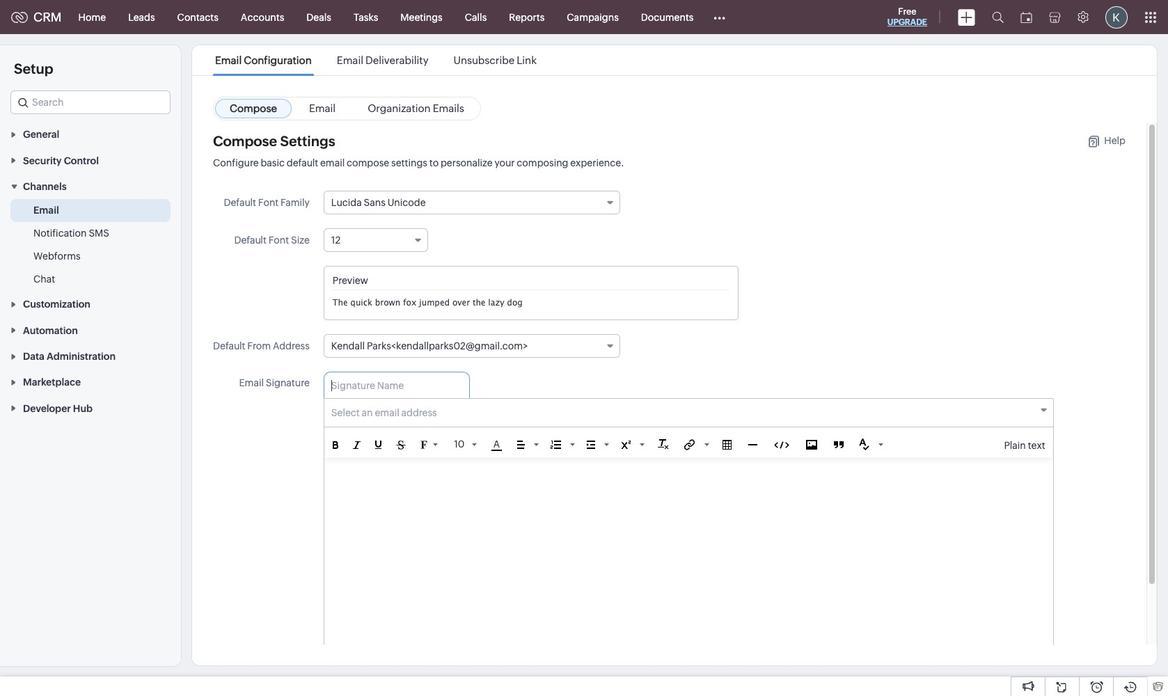 Task type: describe. For each thing, give the bounding box(es) containing it.
hub
[[73, 403, 93, 414]]

email for email deliverability
[[337, 54, 363, 66]]

list image
[[551, 441, 561, 449]]

chat
[[33, 274, 55, 285]]

leads
[[128, 11, 155, 23]]

kendall
[[331, 340, 365, 352]]

sans
[[364, 197, 385, 208]]

control
[[64, 155, 99, 166]]

accounts link
[[230, 0, 295, 34]]

default from address
[[213, 340, 310, 352]]

contacts link
[[166, 0, 230, 34]]

create menu image
[[958, 9, 975, 25]]

12 field
[[324, 228, 428, 252]]

automation button
[[0, 317, 181, 343]]

sms
[[89, 228, 109, 239]]

profile element
[[1097, 0, 1136, 34]]

brown
[[375, 297, 400, 308]]

data administration
[[23, 351, 116, 362]]

select an email address
[[331, 407, 437, 418]]

plain text
[[1004, 440, 1045, 451]]

setup
[[14, 61, 53, 77]]

unsubscribe link
[[454, 54, 537, 66]]

search image
[[992, 11, 1004, 23]]

compose link
[[215, 99, 292, 118]]

a
[[493, 438, 500, 450]]

default for default font size
[[234, 235, 266, 246]]

kendall parks<kendallparks02@gmail.com>
[[331, 340, 528, 352]]

email inside channels region
[[33, 205, 59, 216]]

security
[[23, 155, 62, 166]]

from
[[247, 340, 271, 352]]

accounts
[[241, 11, 284, 23]]

email inside field
[[375, 407, 399, 418]]

signature
[[266, 377, 310, 388]]

0 vertical spatial email link
[[294, 99, 350, 118]]

compose settings
[[213, 133, 335, 149]]

deliverability
[[365, 54, 428, 66]]

quick
[[350, 297, 372, 308]]

free upgrade
[[887, 6, 927, 27]]

a link
[[491, 438, 502, 451]]

12
[[331, 235, 341, 246]]

general
[[23, 129, 59, 140]]

developer hub
[[23, 403, 93, 414]]

experience.
[[570, 157, 624, 168]]

reports
[[509, 11, 545, 23]]

create menu element
[[949, 0, 984, 34]]

composing
[[517, 157, 568, 168]]

Signature Name text field
[[331, 380, 449, 391]]

the
[[333, 297, 348, 308]]

configure
[[213, 157, 259, 168]]

security control
[[23, 155, 99, 166]]

customization
[[23, 299, 90, 310]]

lucida
[[331, 197, 362, 208]]

notification sms
[[33, 228, 109, 239]]

configure basic default email compose settings to personalize your composing experience.
[[213, 157, 624, 168]]

an
[[362, 407, 373, 418]]

email for the top the "email" link
[[309, 102, 336, 114]]

to
[[429, 157, 439, 168]]

free
[[898, 6, 916, 17]]

jumped
[[419, 297, 450, 308]]

chat link
[[33, 272, 55, 286]]

preview
[[333, 275, 368, 286]]

compose
[[347, 157, 389, 168]]

meetings
[[400, 11, 443, 23]]

unicode
[[387, 197, 426, 208]]

link
[[517, 54, 537, 66]]

font for size
[[268, 235, 289, 246]]

default font size
[[234, 235, 310, 246]]

your
[[495, 157, 515, 168]]

contacts
[[177, 11, 218, 23]]

webforms
[[33, 251, 80, 262]]

security control button
[[0, 147, 181, 173]]

webforms link
[[33, 249, 80, 263]]

script image
[[621, 441, 631, 449]]

crm
[[33, 10, 62, 24]]

fox
[[403, 297, 416, 308]]

upgrade
[[887, 17, 927, 27]]

unsubscribe
[[454, 54, 514, 66]]

email configuration link
[[213, 54, 314, 66]]

home
[[78, 11, 106, 23]]

channels button
[[0, 173, 181, 199]]

Lucida Sans Unicode field
[[324, 191, 620, 214]]

address
[[401, 407, 437, 418]]

help
[[1104, 135, 1126, 146]]



Task type: locate. For each thing, give the bounding box(es) containing it.
administration
[[47, 351, 116, 362]]

list
[[203, 45, 549, 75]]

compose for compose
[[230, 102, 277, 114]]

deals link
[[295, 0, 342, 34]]

default for default font family
[[224, 197, 256, 208]]

text
[[1028, 440, 1045, 451]]

notification
[[33, 228, 87, 239]]

1 horizontal spatial email link
[[294, 99, 350, 118]]

data
[[23, 351, 44, 362]]

settings
[[280, 133, 335, 149]]

the
[[473, 297, 486, 308]]

select
[[331, 407, 360, 418]]

0 vertical spatial default
[[224, 197, 256, 208]]

parks<kendallparks02@gmail.com>
[[367, 340, 528, 352]]

font
[[258, 197, 279, 208], [268, 235, 289, 246]]

channels
[[23, 181, 67, 192]]

1 horizontal spatial email
[[375, 407, 399, 418]]

email deliverability link
[[335, 54, 431, 66]]

lucida sans unicode
[[331, 197, 426, 208]]

organization emails link
[[353, 99, 479, 118]]

reports link
[[498, 0, 556, 34]]

links image
[[685, 439, 696, 450]]

font left the size
[[268, 235, 289, 246]]

search element
[[984, 0, 1012, 34]]

Search text field
[[11, 91, 170, 113]]

lazy
[[488, 297, 504, 308]]

developer
[[23, 403, 71, 414]]

crm link
[[11, 10, 62, 24]]

email deliverability
[[337, 54, 428, 66]]

2 vertical spatial default
[[213, 340, 245, 352]]

meetings link
[[389, 0, 454, 34]]

1 vertical spatial font
[[268, 235, 289, 246]]

Kendall Parks<kendallparks02@gmail.com> field
[[324, 334, 620, 358]]

deals
[[307, 11, 331, 23]]

1 vertical spatial default
[[234, 235, 266, 246]]

profile image
[[1105, 6, 1128, 28]]

address
[[273, 340, 310, 352]]

logo image
[[11, 11, 28, 23]]

1 vertical spatial email link
[[33, 203, 59, 217]]

channels region
[[0, 199, 181, 291]]

the quick brown fox jumped over the lazy dog
[[333, 297, 523, 308]]

notification sms link
[[33, 226, 109, 240]]

family
[[281, 197, 310, 208]]

list containing email configuration
[[203, 45, 549, 75]]

compose for compose settings
[[213, 133, 277, 149]]

email right an
[[375, 407, 399, 418]]

documents link
[[630, 0, 705, 34]]

default font family
[[224, 197, 310, 208]]

personalize
[[441, 157, 493, 168]]

font for family
[[258, 197, 279, 208]]

email for email signature
[[239, 377, 264, 388]]

configuration
[[244, 54, 312, 66]]

email down channels
[[33, 205, 59, 216]]

calls link
[[454, 0, 498, 34]]

default
[[224, 197, 256, 208], [234, 235, 266, 246], [213, 340, 245, 352]]

compose up configure
[[213, 133, 277, 149]]

email link down channels
[[33, 203, 59, 217]]

0 horizontal spatial email link
[[33, 203, 59, 217]]

campaigns
[[567, 11, 619, 23]]

tasks
[[354, 11, 378, 23]]

Select an email address field
[[324, 399, 1053, 427]]

font left family
[[258, 197, 279, 208]]

email down tasks
[[337, 54, 363, 66]]

campaigns link
[[556, 0, 630, 34]]

calendar image
[[1020, 11, 1032, 23]]

size
[[291, 235, 310, 246]]

marketplace button
[[0, 369, 181, 395]]

default down configure
[[224, 197, 256, 208]]

Other Modules field
[[705, 6, 735, 28]]

indent image
[[587, 441, 595, 449]]

basic
[[261, 157, 285, 168]]

leads link
[[117, 0, 166, 34]]

general button
[[0, 121, 181, 147]]

default down default font family
[[234, 235, 266, 246]]

email up settings at the top left of page
[[309, 102, 336, 114]]

None field
[[10, 90, 171, 114]]

settings
[[391, 157, 427, 168]]

developer hub button
[[0, 395, 181, 421]]

email signature
[[239, 377, 310, 388]]

email link
[[294, 99, 350, 118], [33, 203, 59, 217]]

email right default
[[320, 157, 345, 168]]

automation
[[23, 325, 78, 336]]

email left configuration
[[215, 54, 242, 66]]

organization emails
[[368, 102, 464, 114]]

default for default from address
[[213, 340, 245, 352]]

default
[[287, 157, 318, 168]]

home link
[[67, 0, 117, 34]]

email
[[215, 54, 242, 66], [337, 54, 363, 66], [309, 102, 336, 114], [33, 205, 59, 216], [239, 377, 264, 388]]

compose up the compose settings
[[230, 102, 277, 114]]

calls
[[465, 11, 487, 23]]

data administration button
[[0, 343, 181, 369]]

spell check image
[[859, 438, 870, 450]]

default left from at the left
[[213, 340, 245, 352]]

10 link
[[452, 438, 477, 450]]

marketplace
[[23, 377, 81, 388]]

alignment image
[[517, 441, 525, 449]]

documents
[[641, 11, 694, 23]]

1 vertical spatial email
[[375, 407, 399, 418]]

email
[[320, 157, 345, 168], [375, 407, 399, 418]]

compose
[[230, 102, 277, 114], [213, 133, 277, 149]]

over
[[452, 297, 470, 308]]

email for email configuration
[[215, 54, 242, 66]]

0 horizontal spatial email
[[320, 157, 345, 168]]

0 vertical spatial email
[[320, 157, 345, 168]]

email link up settings at the top left of page
[[294, 99, 350, 118]]

email left signature on the left of page
[[239, 377, 264, 388]]

email inside the "email" link
[[309, 102, 336, 114]]

tasks link
[[342, 0, 389, 34]]

emails
[[433, 102, 464, 114]]

10
[[454, 438, 465, 450]]

customization button
[[0, 291, 181, 317]]

1 vertical spatial compose
[[213, 133, 277, 149]]

0 vertical spatial font
[[258, 197, 279, 208]]

dog
[[507, 297, 523, 308]]

0 vertical spatial compose
[[230, 102, 277, 114]]



Task type: vqa. For each thing, say whether or not it's contained in the screenshot.
Your at the top
yes



